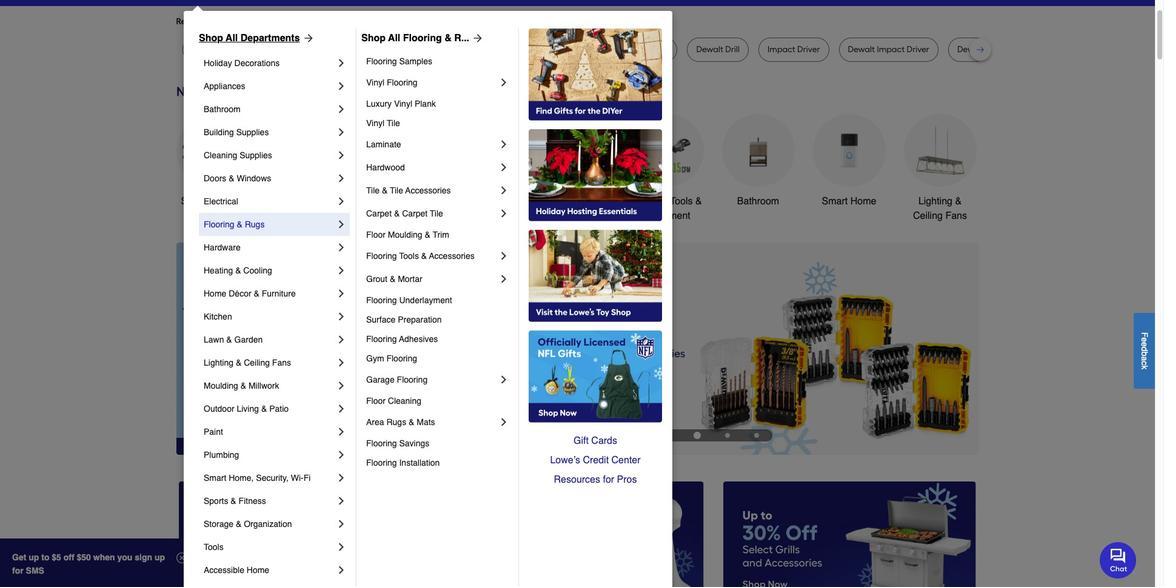 Task type: describe. For each thing, give the bounding box(es) containing it.
chevron right image for lawn & garden
[[335, 334, 348, 346]]

impact driver
[[768, 44, 820, 55]]

flooring up surface
[[366, 295, 397, 305]]

driver for impact driver bit
[[513, 44, 536, 55]]

1 bit from the left
[[364, 44, 374, 55]]

gym
[[366, 354, 384, 363]]

flooring tools & accessories
[[366, 251, 475, 261]]

flooring savings link
[[366, 434, 510, 453]]

0 horizontal spatial lighting & ceiling fans link
[[204, 351, 335, 374]]

3 set from the left
[[656, 44, 669, 55]]

chevron right image for bathroom
[[335, 103, 348, 115]]

mortar
[[398, 274, 423, 284]]

carpet & carpet tile
[[366, 209, 443, 218]]

dewalt for dewalt drill bit set
[[958, 44, 985, 55]]

for right the suggestions
[[382, 16, 393, 27]]

chevron right image for grout & mortar
[[498, 273, 510, 285]]

vinyl tile link
[[366, 113, 510, 133]]

chevron right image for carpet & carpet tile
[[498, 207, 510, 220]]

accessible home
[[204, 565, 269, 575]]

pros
[[617, 474, 637, 485]]

for left pros
[[603, 474, 615, 485]]

flooring up luxury vinyl plank
[[387, 78, 418, 87]]

chevron right image for electrical
[[335, 195, 348, 207]]

resources for pros link
[[529, 470, 662, 490]]

sports & fitness
[[204, 496, 266, 506]]

all for deals
[[206, 196, 217, 207]]

recommended searches for you heading
[[176, 16, 979, 28]]

hardwood
[[366, 163, 405, 172]]

chevron right image for heating & cooling
[[335, 264, 348, 277]]

1 horizontal spatial cleaning
[[388, 396, 422, 406]]

paint
[[204, 427, 223, 437]]

1 horizontal spatial bathroom link
[[722, 114, 795, 209]]

dewalt drill
[[697, 44, 740, 55]]

chevron right image for outdoor living & patio
[[335, 403, 348, 415]]

shop all departments
[[199, 33, 300, 44]]

hardware
[[204, 243, 241, 252]]

area rugs & mats link
[[366, 411, 498, 434]]

chevron right image for building supplies
[[335, 126, 348, 138]]

1 set from the left
[[443, 44, 456, 55]]

lawn & garden
[[204, 335, 263, 345]]

flooring adhesives link
[[366, 329, 510, 349]]

up to 35 percent off select small appliances. image
[[451, 482, 704, 587]]

hardwood link
[[366, 156, 498, 179]]

chevron right image for flooring & rugs
[[335, 218, 348, 231]]

lowe's credit center
[[550, 455, 641, 466]]

dewalt for dewalt impact driver
[[848, 44, 875, 55]]

1 e from the top
[[1140, 337, 1150, 342]]

christmas decorations link
[[449, 114, 522, 223]]

dewalt for dewalt bit set
[[402, 44, 429, 55]]

1 vertical spatial vinyl
[[394, 99, 413, 109]]

f
[[1140, 332, 1150, 337]]

smart home link
[[813, 114, 886, 209]]

heating & cooling link
[[204, 259, 335, 282]]

impact for impact driver bit
[[483, 44, 511, 55]]

accessories for flooring tools & accessories
[[429, 251, 475, 261]]

get up to 2 free select tools or batteries when you buy 1 with select purchases. image
[[179, 482, 432, 587]]

chevron right image for appliances
[[335, 80, 348, 92]]

floor cleaning
[[366, 396, 422, 406]]

chevron right image for flooring tools & accessories
[[498, 250, 510, 262]]

sports & fitness link
[[204, 490, 335, 513]]

0 horizontal spatial home
[[204, 289, 226, 298]]

christmas
[[464, 196, 507, 207]]

decorations for holiday
[[235, 58, 280, 68]]

chevron right image for tools
[[335, 541, 348, 553]]

area rugs & mats
[[366, 417, 435, 427]]

moulding & millwork
[[204, 381, 279, 391]]

0 horizontal spatial cleaning
[[204, 150, 237, 160]]

flooring samples link
[[366, 52, 510, 71]]

flooring down surface
[[366, 334, 397, 344]]

drill for dewalt drill
[[726, 44, 740, 55]]

equipment
[[644, 210, 691, 221]]

1 horizontal spatial lighting & ceiling fans
[[914, 196, 968, 221]]

flooring underlayment
[[366, 295, 452, 305]]

shop
[[181, 196, 204, 207]]

recommended searches for you
[[176, 16, 301, 27]]

floor moulding & trim
[[366, 230, 449, 240]]

scroll to item #5 image
[[742, 433, 772, 438]]

furniture
[[262, 289, 296, 298]]

luxury
[[366, 99, 392, 109]]

center
[[612, 455, 641, 466]]

& inside 'link'
[[261, 404, 267, 414]]

flooring & rugs
[[204, 220, 265, 229]]

outdoor for outdoor tools & equipment
[[633, 196, 668, 207]]

decorations for christmas
[[460, 210, 511, 221]]

fitness
[[239, 496, 266, 506]]

chevron right image for area rugs & mats
[[498, 416, 510, 428]]

grout & mortar link
[[366, 268, 498, 291]]

shop all deals
[[181, 196, 244, 207]]

holiday decorations
[[204, 58, 280, 68]]

4 set from the left
[[1015, 44, 1028, 55]]

home décor & furniture
[[204, 289, 296, 298]]

garage
[[366, 375, 395, 385]]

flooring down flooring savings
[[366, 458, 397, 468]]

underlayment
[[399, 295, 452, 305]]

d
[[1140, 347, 1150, 351]]

tile & tile accessories
[[366, 186, 451, 195]]

more
[[311, 16, 330, 27]]

& inside lighting & ceiling fans
[[956, 196, 962, 207]]

drill for dewalt drill bit
[[348, 44, 362, 55]]

gym flooring
[[366, 354, 417, 363]]

$50
[[77, 553, 91, 562]]

floor for floor cleaning
[[366, 396, 386, 406]]

appliances link
[[204, 75, 335, 98]]

gift cards link
[[529, 431, 662, 451]]

smart for smart home, security, wi-fi
[[204, 473, 226, 483]]

vinyl flooring link
[[366, 71, 498, 94]]

accessible
[[204, 565, 244, 575]]

garden
[[235, 335, 263, 345]]

dewalt for dewalt drill bit
[[319, 44, 346, 55]]

chevron right image for doors & windows
[[335, 172, 348, 184]]

flooring down area at the left bottom of the page
[[366, 439, 397, 448]]

lawn & garden link
[[204, 328, 335, 351]]

vinyl for vinyl tile
[[366, 118, 385, 128]]

resources
[[554, 474, 601, 485]]

f e e d b a c k
[[1140, 332, 1150, 369]]

chevron right image for holiday decorations
[[335, 57, 348, 69]]

up to 50 percent off select tools and accessories. image
[[392, 243, 979, 455]]

holiday hosting essentials. image
[[529, 129, 662, 221]]

smart home, security, wi-fi link
[[204, 466, 335, 490]]

0 horizontal spatial tools
[[204, 542, 224, 552]]

drill for dewalt drill bit set
[[987, 44, 1001, 55]]

all for flooring
[[388, 33, 401, 44]]

sign
[[135, 553, 152, 562]]

chevron right image for plumbing
[[335, 449, 348, 461]]

flooring inside "link"
[[387, 354, 417, 363]]

officially licensed n f l gifts. shop now. image
[[529, 331, 662, 423]]

grout & mortar
[[366, 274, 423, 284]]

home décor & furniture link
[[204, 282, 335, 305]]

home,
[[229, 473, 254, 483]]

fans inside lighting & ceiling fans
[[946, 210, 968, 221]]

new deals every day during 25 days of deals image
[[176, 81, 979, 102]]

dewalt for dewalt drill
[[697, 44, 724, 55]]

supplies for cleaning supplies
[[240, 150, 272, 160]]

flooring up grout
[[366, 251, 397, 261]]

chevron right image for accessible home
[[335, 564, 348, 576]]

kitchen faucets
[[542, 196, 611, 207]]

security,
[[256, 473, 289, 483]]

doors
[[204, 173, 226, 183]]

home for accessible home
[[247, 565, 269, 575]]

dewalt impact driver
[[848, 44, 930, 55]]

arrow right image inside shop all flooring & r... link
[[470, 32, 484, 44]]

& inside outdoor tools & equipment
[[696, 196, 702, 207]]

$5
[[52, 553, 61, 562]]

accessible home link
[[204, 559, 335, 582]]

off
[[64, 553, 74, 562]]

departments
[[241, 33, 300, 44]]

1 horizontal spatial ceiling
[[914, 210, 943, 221]]

chevron right image for storage & organization
[[335, 518, 348, 530]]

outdoor tools & equipment
[[633, 196, 702, 221]]

more suggestions for you
[[311, 16, 409, 27]]

patio
[[269, 404, 289, 414]]

3 bit from the left
[[538, 44, 548, 55]]

chevron right image for home décor & furniture
[[335, 288, 348, 300]]

outdoor for outdoor living & patio
[[204, 404, 235, 414]]

floor for floor moulding & trim
[[366, 230, 386, 240]]

laminate
[[366, 140, 401, 149]]



Task type: vqa. For each thing, say whether or not it's contained in the screenshot.
tools
yes



Task type: locate. For each thing, give the bounding box(es) containing it.
luxury vinyl plank link
[[366, 94, 510, 113]]

find gifts for the diyer. image
[[529, 29, 662, 121]]

outdoor up paint
[[204, 404, 235, 414]]

1 horizontal spatial lighting & ceiling fans link
[[904, 114, 977, 223]]

2 vertical spatial vinyl
[[366, 118, 385, 128]]

2 horizontal spatial driver
[[907, 44, 930, 55]]

tile down luxury vinyl plank
[[387, 118, 400, 128]]

driver for impact driver
[[798, 44, 820, 55]]

flooring down arrow left icon
[[397, 375, 428, 385]]

1 vertical spatial rugs
[[387, 417, 407, 427]]

installation
[[399, 458, 440, 468]]

1 horizontal spatial moulding
[[388, 230, 423, 240]]

chevron right image for vinyl flooring
[[498, 76, 510, 89]]

holiday
[[204, 58, 232, 68]]

0 vertical spatial lighting
[[919, 196, 953, 207]]

tile & tile accessories link
[[366, 179, 498, 202]]

bit
[[364, 44, 374, 55], [431, 44, 441, 55], [538, 44, 548, 55], [592, 44, 602, 55], [644, 44, 654, 55], [1003, 44, 1013, 55]]

4 bit from the left
[[592, 44, 602, 55]]

get up to $5 off $50 when you sign up for sms
[[12, 553, 165, 576]]

outdoor inside outdoor tools & equipment
[[633, 196, 668, 207]]

decorations down 'shop all departments' link
[[235, 58, 280, 68]]

gym flooring link
[[366, 349, 510, 368]]

scroll to item #2 image
[[653, 433, 682, 438]]

a
[[1140, 356, 1150, 361]]

you inside more suggestions for you link
[[394, 16, 409, 27]]

1 horizontal spatial lighting
[[919, 196, 953, 207]]

0 vertical spatial ceiling
[[914, 210, 943, 221]]

2 dewalt from the left
[[402, 44, 429, 55]]

1 vertical spatial lighting
[[204, 358, 234, 368]]

0 vertical spatial home
[[851, 196, 877, 207]]

you up the shop all flooring & r...
[[394, 16, 409, 27]]

tools down storage
[[204, 542, 224, 552]]

e up b
[[1140, 342, 1150, 347]]

1 vertical spatial smart
[[204, 473, 226, 483]]

vinyl down luxury
[[366, 118, 385, 128]]

hardware link
[[204, 236, 335, 259]]

rugs right area at the left bottom of the page
[[387, 417, 407, 427]]

up to 30 percent off select grills and accessories. image
[[724, 482, 977, 587]]

0 vertical spatial rugs
[[245, 220, 265, 229]]

supplies up cleaning supplies
[[236, 127, 269, 137]]

1 impact from the left
[[483, 44, 511, 55]]

bathroom link
[[204, 98, 335, 121], [722, 114, 795, 209]]

arrow right image
[[300, 32, 315, 44]]

preparation
[[398, 315, 442, 325]]

0 horizontal spatial outdoor
[[204, 404, 235, 414]]

0 vertical spatial decorations
[[235, 58, 280, 68]]

0 vertical spatial supplies
[[236, 127, 269, 137]]

cleaning up "area rugs & mats"
[[388, 396, 422, 406]]

home
[[851, 196, 877, 207], [204, 289, 226, 298], [247, 565, 269, 575]]

flooring
[[403, 33, 442, 44], [366, 56, 397, 66], [387, 78, 418, 87], [204, 220, 235, 229], [366, 251, 397, 261], [366, 295, 397, 305], [366, 334, 397, 344], [387, 354, 417, 363], [397, 375, 428, 385], [366, 439, 397, 448], [366, 458, 397, 468]]

flooring tools & accessories link
[[366, 244, 498, 268]]

outdoor living & patio link
[[204, 397, 335, 420]]

lighting & ceiling fans
[[914, 196, 968, 221], [204, 358, 291, 368]]

flooring adhesives
[[366, 334, 438, 344]]

arrow left image
[[402, 349, 414, 361]]

6 bit from the left
[[1003, 44, 1013, 55]]

impact driver bit
[[483, 44, 548, 55]]

1 drill from the left
[[348, 44, 362, 55]]

surface
[[366, 315, 396, 325]]

0 horizontal spatial bathroom link
[[204, 98, 335, 121]]

0 vertical spatial arrow right image
[[470, 32, 484, 44]]

0 horizontal spatial you
[[287, 16, 301, 27]]

plumbing
[[204, 450, 239, 460]]

1 vertical spatial arrow right image
[[957, 349, 969, 361]]

vinyl up luxury
[[366, 78, 385, 87]]

flooring up 'dewalt bit set'
[[403, 33, 442, 44]]

lighting & ceiling fans link
[[904, 114, 977, 223], [204, 351, 335, 374]]

ceiling
[[914, 210, 943, 221], [244, 358, 270, 368]]

0 vertical spatial smart
[[822, 196, 848, 207]]

gift
[[574, 436, 589, 446]]

0 vertical spatial fans
[[946, 210, 968, 221]]

suggestions
[[332, 16, 380, 27]]

0 vertical spatial vinyl
[[366, 78, 385, 87]]

flooring installation link
[[366, 453, 510, 473]]

0 vertical spatial cleaning
[[204, 150, 237, 160]]

tile down hardwood
[[366, 186, 380, 195]]

1 horizontal spatial decorations
[[460, 210, 511, 221]]

fi
[[304, 473, 311, 483]]

outdoor up equipment
[[633, 196, 668, 207]]

0 horizontal spatial shop
[[199, 33, 223, 44]]

doors & windows
[[204, 173, 271, 183]]

chevron right image for sports & fitness
[[335, 495, 348, 507]]

drill
[[348, 44, 362, 55], [576, 44, 590, 55], [726, 44, 740, 55], [987, 44, 1001, 55]]

1 vertical spatial lighting & ceiling fans
[[204, 358, 291, 368]]

1 vertical spatial kitchen
[[204, 312, 232, 322]]

trim
[[433, 230, 449, 240]]

0 horizontal spatial ceiling
[[244, 358, 270, 368]]

kitchen for kitchen faucets
[[542, 196, 574, 207]]

shop down more suggestions for you link
[[362, 33, 386, 44]]

1 horizontal spatial kitchen
[[542, 196, 574, 207]]

1 vertical spatial fans
[[272, 358, 291, 368]]

dewalt drill bit
[[319, 44, 374, 55]]

tools up equipment
[[671, 196, 693, 207]]

0 vertical spatial floor
[[366, 230, 386, 240]]

building
[[204, 127, 234, 137]]

1 horizontal spatial home
[[247, 565, 269, 575]]

floor down "carpet & carpet tile"
[[366, 230, 386, 240]]

r...
[[454, 33, 470, 44]]

1 vertical spatial lighting & ceiling fans link
[[204, 351, 335, 374]]

moulding inside moulding & millwork link
[[204, 381, 238, 391]]

visit the lowe's toy shop. image
[[529, 230, 662, 322]]

driver
[[513, 44, 536, 55], [798, 44, 820, 55], [907, 44, 930, 55]]

1 horizontal spatial smart
[[822, 196, 848, 207]]

2 horizontal spatial tools
[[671, 196, 693, 207]]

1 horizontal spatial all
[[226, 33, 238, 44]]

0 horizontal spatial kitchen
[[204, 312, 232, 322]]

2 set from the left
[[604, 44, 617, 55]]

0 vertical spatial outdoor
[[633, 196, 668, 207]]

holiday decorations link
[[204, 52, 335, 75]]

0 horizontal spatial decorations
[[235, 58, 280, 68]]

flooring inside 'link'
[[397, 375, 428, 385]]

flooring down electrical
[[204, 220, 235, 229]]

0 horizontal spatial up
[[29, 553, 39, 562]]

0 vertical spatial kitchen
[[542, 196, 574, 207]]

2 vertical spatial home
[[247, 565, 269, 575]]

building supplies
[[204, 127, 269, 137]]

for inside get up to $5 off $50 when you sign up for sms
[[12, 566, 23, 576]]

2 floor from the top
[[366, 396, 386, 406]]

chevron right image for tile & tile accessories
[[498, 184, 510, 197]]

1 floor from the top
[[366, 230, 386, 240]]

3 impact from the left
[[877, 44, 905, 55]]

all up flooring samples
[[388, 33, 401, 44]]

chat invite button image
[[1100, 541, 1137, 578]]

scroll to item #4 image
[[713, 433, 742, 438]]

credit
[[583, 455, 609, 466]]

lighting inside lighting & ceiling fans
[[919, 196, 953, 207]]

you for recommended searches for you
[[287, 16, 301, 27]]

moulding inside floor moulding & trim link
[[388, 230, 423, 240]]

chevron right image
[[498, 76, 510, 89], [335, 80, 348, 92], [335, 103, 348, 115], [498, 138, 510, 150], [335, 172, 348, 184], [498, 184, 510, 197], [335, 195, 348, 207], [498, 207, 510, 220], [335, 218, 348, 231], [335, 241, 348, 254], [498, 250, 510, 262], [498, 273, 510, 285], [335, 288, 348, 300], [335, 334, 348, 346], [335, 357, 348, 369], [498, 374, 510, 386], [335, 403, 348, 415], [335, 426, 348, 438], [335, 449, 348, 461], [335, 472, 348, 484], [335, 495, 348, 507], [335, 518, 348, 530], [335, 541, 348, 553]]

to
[[41, 553, 49, 562]]

floor up area at the left bottom of the page
[[366, 396, 386, 406]]

lowe's credit center link
[[529, 451, 662, 470]]

electrical
[[204, 197, 238, 206]]

0 horizontal spatial moulding
[[204, 381, 238, 391]]

2 carpet from the left
[[402, 209, 428, 218]]

chevron right image for cleaning supplies
[[335, 149, 348, 161]]

1 vertical spatial cleaning
[[388, 396, 422, 406]]

5 dewalt from the left
[[958, 44, 985, 55]]

2 shop from the left
[[362, 33, 386, 44]]

shop all departments link
[[199, 31, 315, 45]]

storage & organization link
[[204, 513, 335, 536]]

2 drill from the left
[[576, 44, 590, 55]]

all right shop
[[206, 196, 217, 207]]

kitchen up the lawn
[[204, 312, 232, 322]]

0 vertical spatial bathroom
[[204, 104, 241, 114]]

moulding down "carpet & carpet tile"
[[388, 230, 423, 240]]

smart for smart home
[[822, 196, 848, 207]]

you for more suggestions for you
[[394, 16, 409, 27]]

kitchen inside 'link'
[[542, 196, 574, 207]]

christmas decorations
[[460, 196, 511, 221]]

0 horizontal spatial lighting
[[204, 358, 234, 368]]

chevron right image for moulding & millwork
[[335, 380, 348, 392]]

k
[[1140, 365, 1150, 369]]

accessories inside flooring tools & accessories link
[[429, 251, 475, 261]]

all down recommended searches for you
[[226, 33, 238, 44]]

accessories inside tile & tile accessories link
[[405, 186, 451, 195]]

sports
[[204, 496, 228, 506]]

1 horizontal spatial shop
[[362, 33, 386, 44]]

more suggestions for you link
[[311, 16, 418, 28]]

adhesives
[[399, 334, 438, 344]]

building supplies link
[[204, 121, 335, 144]]

shop
[[199, 33, 223, 44], [362, 33, 386, 44]]

1 horizontal spatial outdoor
[[633, 196, 668, 207]]

2 horizontal spatial all
[[388, 33, 401, 44]]

kitchen faucets link
[[540, 114, 613, 209]]

shop all flooring & r... link
[[362, 31, 484, 45]]

you
[[287, 16, 301, 27], [394, 16, 409, 27]]

1 horizontal spatial you
[[394, 16, 409, 27]]

1 vertical spatial accessories
[[429, 251, 475, 261]]

paint link
[[204, 420, 335, 443]]

floor cleaning link
[[366, 391, 510, 411]]

1 vertical spatial bathroom
[[738, 196, 780, 207]]

1 horizontal spatial bathroom
[[738, 196, 780, 207]]

0 vertical spatial accessories
[[405, 186, 451, 195]]

cleaning
[[204, 150, 237, 160], [388, 396, 422, 406]]

1 horizontal spatial driver
[[798, 44, 820, 55]]

faucets
[[577, 196, 611, 207]]

dewalt drill bit set
[[958, 44, 1028, 55]]

flooring down flooring adhesives
[[387, 354, 417, 363]]

1 horizontal spatial impact
[[768, 44, 796, 55]]

1 up from the left
[[29, 553, 39, 562]]

for
[[274, 16, 285, 27], [382, 16, 393, 27], [603, 474, 615, 485], [12, 566, 23, 576]]

smart home, security, wi-fi
[[204, 473, 311, 483]]

2 horizontal spatial home
[[851, 196, 877, 207]]

shop down recommended
[[199, 33, 223, 44]]

1 horizontal spatial fans
[[946, 210, 968, 221]]

appliances
[[204, 81, 245, 91]]

0 horizontal spatial rugs
[[245, 220, 265, 229]]

2 impact from the left
[[768, 44, 796, 55]]

tools inside outdoor tools & equipment
[[671, 196, 693, 207]]

mats
[[417, 417, 435, 427]]

0 horizontal spatial bathroom
[[204, 104, 241, 114]]

1 horizontal spatial carpet
[[402, 209, 428, 218]]

scroll to item #3 element
[[682, 432, 713, 439]]

supplies
[[236, 127, 269, 137], [240, 150, 272, 160]]

1 horizontal spatial rugs
[[387, 417, 407, 427]]

2 up from the left
[[155, 553, 165, 562]]

0 horizontal spatial smart
[[204, 473, 226, 483]]

surface preparation
[[366, 315, 442, 325]]

1 you from the left
[[287, 16, 301, 27]]

e
[[1140, 337, 1150, 342], [1140, 342, 1150, 347]]

chevron right image for garage flooring
[[498, 374, 510, 386]]

kitchen left faucets
[[542, 196, 574, 207]]

up right sign
[[155, 553, 165, 562]]

chevron right image for laminate
[[498, 138, 510, 150]]

4 drill from the left
[[987, 44, 1001, 55]]

tile up floor moulding & trim link
[[430, 209, 443, 218]]

chevron right image for hardware
[[335, 241, 348, 254]]

heating
[[204, 266, 233, 275]]

accessories down trim on the left top of the page
[[429, 251, 475, 261]]

for up "departments" at the top left
[[274, 16, 285, 27]]

1 horizontal spatial tools
[[399, 251, 419, 261]]

0 horizontal spatial arrow right image
[[470, 32, 484, 44]]

2 horizontal spatial impact
[[877, 44, 905, 55]]

1 vertical spatial tools
[[399, 251, 419, 261]]

2 e from the top
[[1140, 342, 1150, 347]]

recommended
[[176, 16, 235, 27]]

kitchen for kitchen
[[204, 312, 232, 322]]

vinyl left plank
[[394, 99, 413, 109]]

0 horizontal spatial carpet
[[366, 209, 392, 218]]

accessories for tile & tile accessories
[[405, 186, 451, 195]]

supplies up windows
[[240, 150, 272, 160]]

2 you from the left
[[394, 16, 409, 27]]

1 carpet from the left
[[366, 209, 392, 218]]

you
[[117, 553, 132, 562]]

vinyl for vinyl flooring
[[366, 78, 385, 87]]

chevron right image for smart home, security, wi-fi
[[335, 472, 348, 484]]

set
[[443, 44, 456, 55], [604, 44, 617, 55], [656, 44, 669, 55], [1015, 44, 1028, 55]]

0 horizontal spatial lighting & ceiling fans
[[204, 358, 291, 368]]

shop these last-minute gifts. $99 or less. quantities are limited and won't last. image
[[176, 243, 372, 455]]

floor moulding & trim link
[[366, 225, 510, 244]]

arrow right image
[[470, 32, 484, 44], [957, 349, 969, 361]]

tools for flooring
[[399, 251, 419, 261]]

shop for shop all flooring & r...
[[362, 33, 386, 44]]

rugs
[[245, 220, 265, 229], [387, 417, 407, 427]]

chevron right image for kitchen
[[335, 311, 348, 323]]

when
[[93, 553, 115, 562]]

5 bit from the left
[[644, 44, 654, 55]]

chevron right image
[[335, 57, 348, 69], [335, 126, 348, 138], [335, 149, 348, 161], [498, 161, 510, 173], [335, 264, 348, 277], [335, 311, 348, 323], [335, 380, 348, 392], [498, 416, 510, 428], [335, 564, 348, 576]]

cleaning down building
[[204, 150, 237, 160]]

tools for outdoor
[[671, 196, 693, 207]]

storage & organization
[[204, 519, 292, 529]]

storage
[[204, 519, 234, 529]]

decorations down christmas
[[460, 210, 511, 221]]

outdoor tools & equipment link
[[631, 114, 704, 223]]

up left to on the left bottom
[[29, 553, 39, 562]]

vinyl
[[366, 78, 385, 87], [394, 99, 413, 109], [366, 118, 385, 128]]

grout
[[366, 274, 388, 284]]

1 vertical spatial home
[[204, 289, 226, 298]]

home for smart home
[[851, 196, 877, 207]]

0 vertical spatial tools
[[671, 196, 693, 207]]

2 vertical spatial tools
[[204, 542, 224, 552]]

chevron right image for hardwood
[[498, 161, 510, 173]]

flooring up vinyl flooring
[[366, 56, 397, 66]]

0 horizontal spatial all
[[206, 196, 217, 207]]

0 horizontal spatial driver
[[513, 44, 536, 55]]

shop all flooring & r...
[[362, 33, 470, 44]]

all for departments
[[226, 33, 238, 44]]

3 dewalt from the left
[[697, 44, 724, 55]]

1 horizontal spatial up
[[155, 553, 165, 562]]

moulding & millwork link
[[204, 374, 335, 397]]

you up arrow right icon
[[287, 16, 301, 27]]

for down get
[[12, 566, 23, 576]]

1 vertical spatial moulding
[[204, 381, 238, 391]]

accessories up the "carpet & carpet tile" link
[[405, 186, 451, 195]]

3 drill from the left
[[726, 44, 740, 55]]

e up "d"
[[1140, 337, 1150, 342]]

1 shop from the left
[[199, 33, 223, 44]]

0 horizontal spatial fans
[[272, 358, 291, 368]]

2 bit from the left
[[431, 44, 441, 55]]

chevron right image for lighting & ceiling fans
[[335, 357, 348, 369]]

moulding up outdoor living & patio
[[204, 381, 238, 391]]

accessories
[[405, 186, 451, 195], [429, 251, 475, 261]]

2 driver from the left
[[798, 44, 820, 55]]

1 vertical spatial supplies
[[240, 150, 272, 160]]

b
[[1140, 351, 1150, 356]]

0 vertical spatial moulding
[[388, 230, 423, 240]]

shop for shop all departments
[[199, 33, 223, 44]]

tools down floor moulding & trim at the top left of the page
[[399, 251, 419, 261]]

chevron right image for paint
[[335, 426, 348, 438]]

1 vertical spatial floor
[[366, 396, 386, 406]]

supplies for building supplies
[[236, 127, 269, 137]]

0 vertical spatial lighting & ceiling fans
[[914, 196, 968, 221]]

tile up "carpet & carpet tile"
[[390, 186, 403, 195]]

4 dewalt from the left
[[848, 44, 875, 55]]

electrical link
[[204, 190, 335, 213]]

None search field
[[452, 0, 783, 8]]

0 horizontal spatial impact
[[483, 44, 511, 55]]

1 vertical spatial outdoor
[[204, 404, 235, 414]]

0 vertical spatial lighting & ceiling fans link
[[904, 114, 977, 223]]

1 horizontal spatial arrow right image
[[957, 349, 969, 361]]

1 dewalt from the left
[[319, 44, 346, 55]]

outdoor inside 'link'
[[204, 404, 235, 414]]

3 driver from the left
[[907, 44, 930, 55]]

1 vertical spatial decorations
[[460, 210, 511, 221]]

1 driver from the left
[[513, 44, 536, 55]]

impact for impact driver
[[768, 44, 796, 55]]

rugs up hardware link on the left top
[[245, 220, 265, 229]]

1 vertical spatial ceiling
[[244, 358, 270, 368]]



